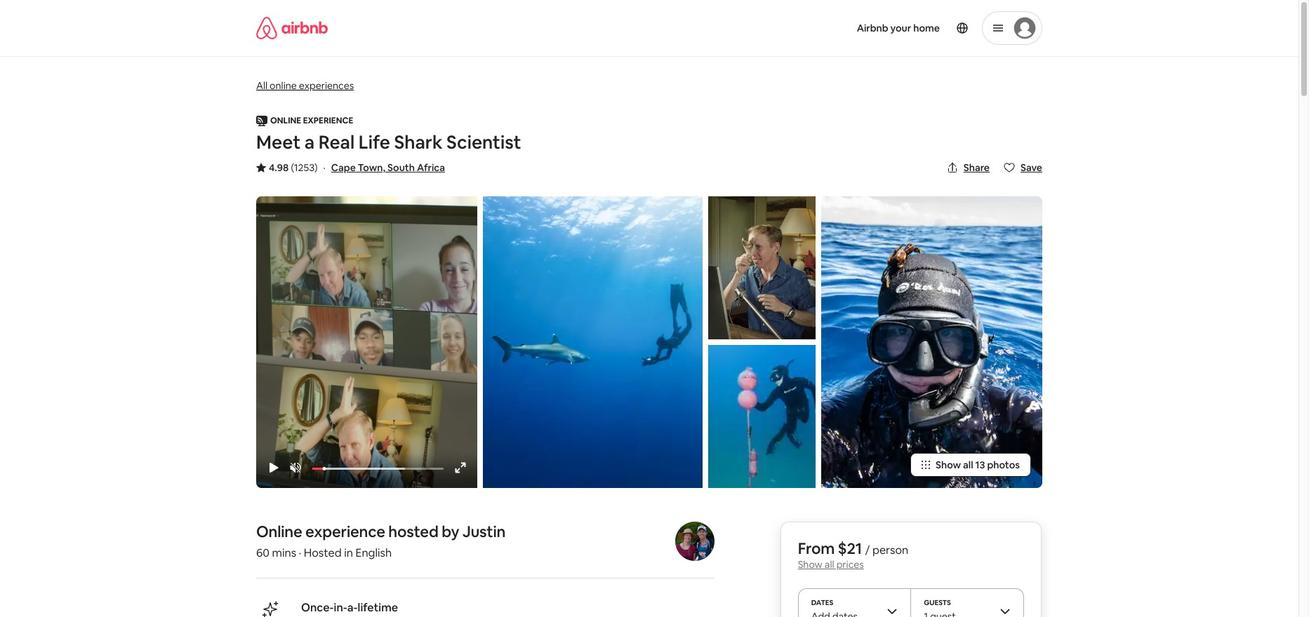 Task type: describe. For each thing, give the bounding box(es) containing it.
0 vertical spatial ·
[[323, 161, 326, 174]]

show all prices button
[[798, 559, 864, 571]]

your
[[891, 22, 911, 34]]

all
[[256, 79, 267, 92]]

hosted
[[304, 546, 342, 561]]

airbnb your home
[[857, 22, 940, 34]]

all inside from $21 / person show all prices
[[825, 559, 834, 571]]

(1253)
[[291, 161, 318, 174]]

all inside show all 13 photos 'link'
[[963, 459, 973, 472]]

all online experiences
[[256, 79, 354, 92]]

mins
[[272, 546, 296, 561]]

hosted
[[388, 522, 439, 542]]

dates
[[811, 599, 833, 608]]

town,
[[358, 161, 385, 174]]

guests button
[[911, 590, 1023, 618]]

4.98 (1253)
[[269, 161, 318, 174]]

experience
[[303, 115, 353, 126]]

4.98
[[269, 161, 289, 174]]

in-
[[334, 601, 347, 616]]

airbnb your home link
[[848, 13, 948, 43]]

show inside from $21 / person show all prices
[[798, 559, 823, 571]]

a-
[[347, 601, 358, 616]]

africa
[[417, 161, 445, 174]]

once-
[[301, 601, 334, 616]]

real
[[319, 131, 355, 154]]

from
[[798, 539, 835, 559]]

online experience hosted by justin 60 mins · hosted in english
[[256, 522, 506, 561]]

shark
[[394, 131, 443, 154]]

· cape town, south africa
[[323, 161, 445, 174]]

show inside 'link'
[[936, 459, 961, 472]]

prices
[[836, 559, 864, 571]]

save
[[1021, 161, 1042, 174]]



Task type: locate. For each thing, give the bounding box(es) containing it.
profile element
[[666, 0, 1042, 56]]

show left 13
[[936, 459, 961, 472]]

dates button
[[799, 590, 911, 618]]

online
[[256, 522, 302, 542]]

all online experiences link
[[256, 78, 354, 93]]

experience
[[305, 522, 385, 542]]

south
[[387, 161, 415, 174]]

a
[[305, 131, 315, 154]]

· left cape
[[323, 161, 326, 174]]

show left prices
[[798, 559, 823, 571]]

cape town, south africa link
[[331, 161, 445, 174]]

once-in-a-lifetime
[[301, 601, 398, 616]]

photos
[[987, 459, 1020, 472]]

person
[[872, 543, 909, 558]]

·
[[323, 161, 326, 174], [299, 546, 301, 561]]

· right mins
[[299, 546, 301, 561]]

life
[[359, 131, 390, 154]]

learn more about the host, justin. image
[[676, 522, 715, 562], [676, 522, 715, 562]]

by justin
[[442, 522, 506, 542]]

lifetime
[[358, 601, 398, 616]]

share
[[964, 161, 990, 174]]

airbnb
[[857, 22, 888, 34]]

all left 13
[[963, 459, 973, 472]]

experiences
[[299, 79, 354, 92]]

1 vertical spatial show
[[798, 559, 823, 571]]

all left prices
[[825, 559, 834, 571]]

/
[[865, 543, 870, 558]]

in
[[344, 546, 353, 561]]

1 vertical spatial ·
[[299, 546, 301, 561]]

english
[[356, 546, 392, 561]]

meet
[[256, 131, 301, 154]]

0 horizontal spatial all
[[825, 559, 834, 571]]

online
[[270, 79, 297, 92]]

1 horizontal spatial all
[[963, 459, 973, 472]]

connect with your team, underwater! image
[[483, 197, 703, 489], [483, 197, 703, 489]]

$21
[[838, 539, 862, 559]]

experience photo 4 image
[[821, 197, 1042, 489], [821, 197, 1042, 489]]

online experience
[[270, 115, 353, 126]]

home
[[913, 22, 940, 34]]

13
[[975, 459, 985, 472]]

meet a real life shark scientist
[[256, 131, 521, 154]]

scientist
[[446, 131, 521, 154]]

show all 13 photos
[[936, 459, 1020, 472]]

all
[[963, 459, 973, 472], [825, 559, 834, 571]]

show all 13 photos link
[[910, 453, 1031, 477]]

check out my real megaladon shark tooth. image
[[708, 197, 815, 340], [708, 197, 815, 340]]

show
[[936, 459, 961, 472], [798, 559, 823, 571]]

share button
[[941, 156, 995, 180]]

60
[[256, 546, 270, 561]]

cape
[[331, 161, 356, 174]]

from $21 / person show all prices
[[798, 539, 909, 571]]

1 horizontal spatial show
[[936, 459, 961, 472]]

0 horizontal spatial show
[[798, 559, 823, 571]]

0 vertical spatial all
[[963, 459, 973, 472]]

0 horizontal spatial ·
[[299, 546, 301, 561]]

online
[[270, 115, 301, 126]]

save button
[[998, 156, 1048, 180]]

· inside the online experience hosted by justin 60 mins · hosted in english
[[299, 546, 301, 561]]

1 horizontal spatial ·
[[323, 161, 326, 174]]

0 vertical spatial show
[[936, 459, 961, 472]]

guests
[[924, 599, 951, 608]]

how do we 'listen in' on sharks? image
[[708, 345, 815, 489], [708, 345, 815, 489]]

1 vertical spatial all
[[825, 559, 834, 571]]



Task type: vqa. For each thing, say whether or not it's contained in the screenshot.
bottommost all
yes



